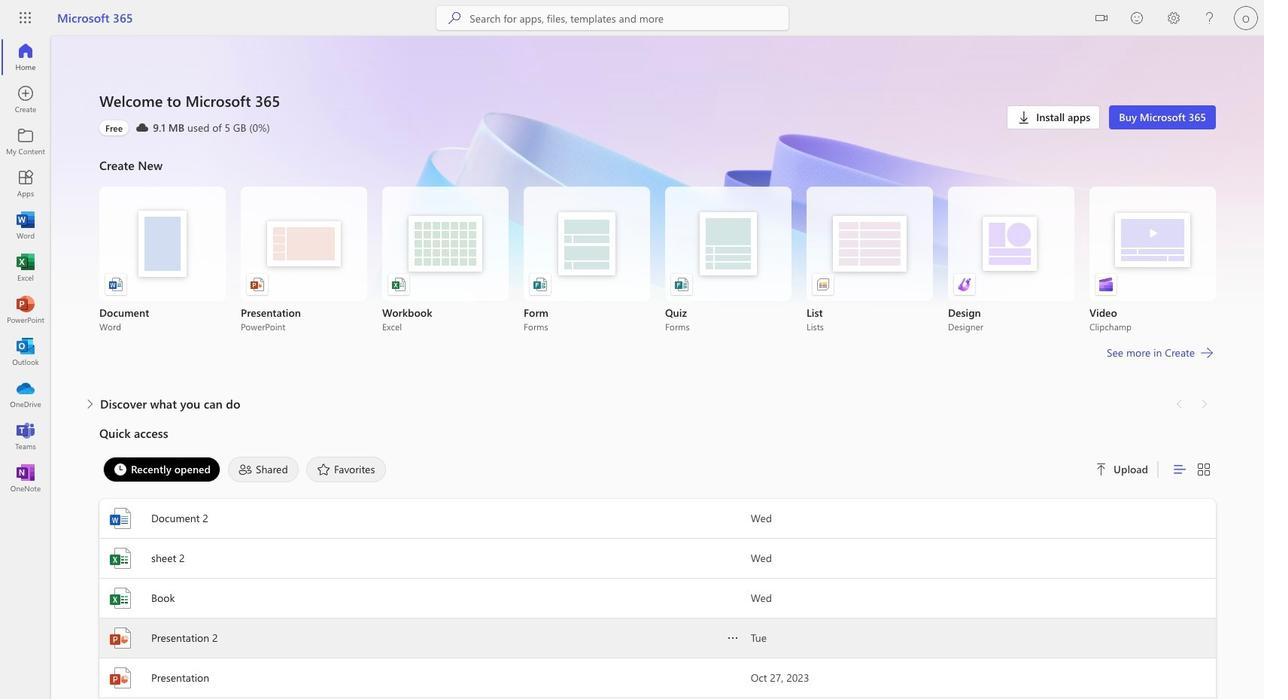 Task type: describe. For each thing, give the bounding box(es) containing it.
0 vertical spatial powerpoint image
[[18, 303, 33, 318]]

lists list image
[[816, 277, 831, 292]]

shared element
[[228, 457, 299, 482]]

0 vertical spatial word image
[[18, 218, 33, 233]]

3 tab from the left
[[302, 457, 390, 482]]

name presentation 2 cell
[[99, 626, 751, 650]]

forms survey image
[[533, 277, 548, 292]]

1 tab from the left
[[99, 457, 224, 482]]

favorites element
[[306, 457, 386, 482]]

name presentation cell
[[99, 666, 751, 690]]

designer design image
[[957, 277, 972, 292]]

designer design image
[[957, 277, 972, 292]]

name document 2 cell
[[99, 506, 751, 531]]



Task type: vqa. For each thing, say whether or not it's contained in the screenshot.
See related to See business plans
no



Task type: locate. For each thing, give the bounding box(es) containing it.
0 vertical spatial excel image
[[18, 260, 33, 275]]

word image down recently opened element
[[108, 506, 132, 531]]

powerpoint presentation image
[[250, 277, 265, 292]]

word document image
[[108, 277, 123, 292]]

new quiz image
[[674, 277, 689, 292]]

Search box. Suggestions appear as you type. search field
[[470, 6, 789, 30]]

tab list
[[99, 453, 1078, 486]]

create image
[[18, 92, 33, 107]]

excel image
[[108, 586, 132, 610]]

word image down the apps image
[[18, 218, 33, 233]]

1 vertical spatial powerpoint image
[[108, 666, 132, 690]]

navigation
[[0, 36, 51, 500]]

1 vertical spatial excel image
[[108, 546, 132, 570]]

name book cell
[[99, 586, 751, 610]]

2 tab from the left
[[224, 457, 302, 482]]

banner
[[0, 0, 1264, 39]]

1 horizontal spatial word image
[[108, 506, 132, 531]]

name sheet 2 cell
[[99, 546, 751, 570]]

account manager for orlandogary85@gmail.com image
[[1234, 6, 1258, 30]]

list
[[99, 187, 1216, 333]]

outlook image
[[18, 345, 33, 360]]

my content image
[[18, 134, 33, 149]]

0 horizontal spatial word image
[[18, 218, 33, 233]]

apps image
[[18, 176, 33, 191]]

powerpoint image down powerpoint icon
[[108, 666, 132, 690]]

1 horizontal spatial excel image
[[108, 546, 132, 570]]

powerpoint image
[[108, 626, 132, 650]]

recently opened element
[[103, 457, 220, 482]]

1 horizontal spatial powerpoint image
[[108, 666, 132, 690]]

onenote image
[[18, 471, 33, 486]]

create new element
[[99, 154, 1216, 392]]

onedrive image
[[18, 387, 33, 402]]

0 horizontal spatial excel image
[[18, 260, 33, 275]]

excel workbook image
[[391, 277, 406, 292]]

teams image
[[18, 429, 33, 444]]

word image
[[18, 218, 33, 233], [108, 506, 132, 531]]

this account doesn't have a microsoft 365 subscription. click to view your benefits. tooltip
[[99, 120, 129, 135]]

powerpoint image up outlook image
[[18, 303, 33, 318]]

clipchamp video image
[[1099, 277, 1114, 292]]

None search field
[[437, 6, 789, 30]]

tab
[[99, 457, 224, 482], [224, 457, 302, 482], [302, 457, 390, 482]]

1 vertical spatial word image
[[108, 506, 132, 531]]

application
[[0, 36, 1264, 699]]

0 horizontal spatial powerpoint image
[[18, 303, 33, 318]]

excel image
[[18, 260, 33, 275], [108, 546, 132, 570]]

home image
[[18, 50, 33, 65]]

powerpoint image
[[18, 303, 33, 318], [108, 666, 132, 690]]



